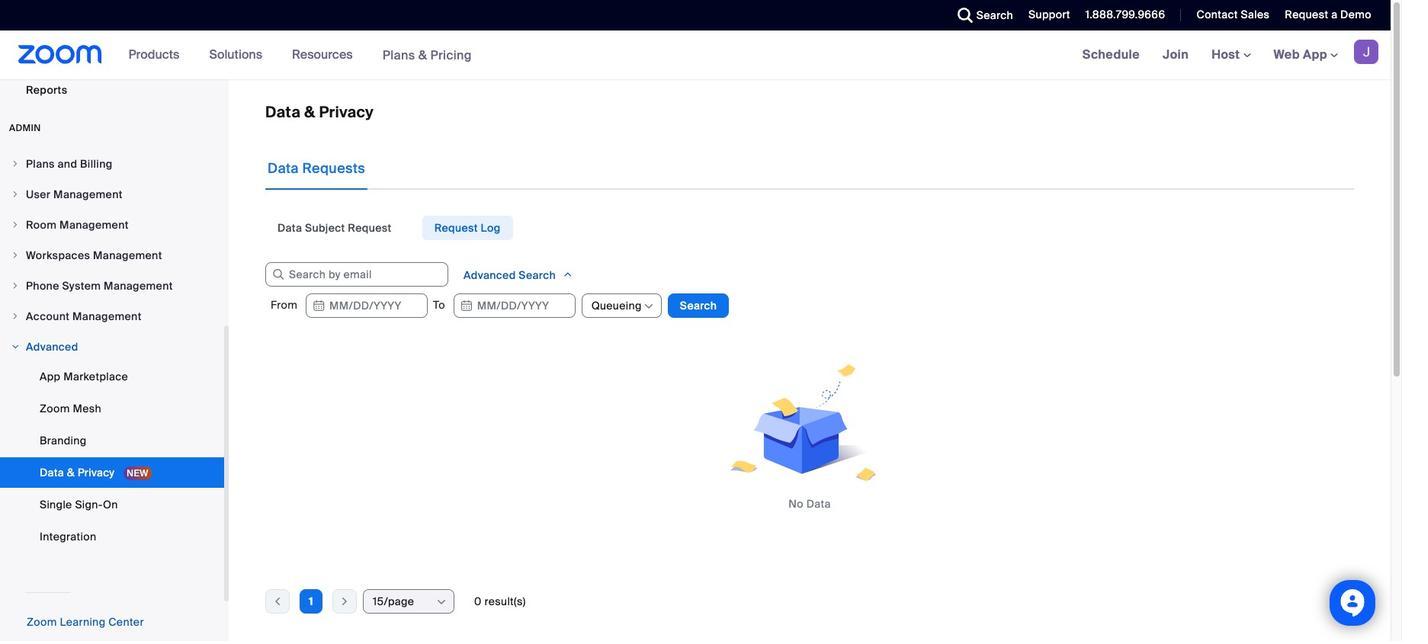 Task type: vqa. For each thing, say whether or not it's contained in the screenshot.
Support
yes



Task type: describe. For each thing, give the bounding box(es) containing it.
right image for phone
[[11, 281, 20, 291]]

to
[[433, 298, 448, 312]]

phone system management
[[26, 279, 173, 293]]

contact
[[1197, 8, 1239, 21]]

plans and billing
[[26, 157, 113, 171]]

demo
[[1341, 8, 1372, 21]]

request log
[[435, 221, 501, 235]]

product information navigation
[[117, 31, 484, 80]]

zoom learning center
[[27, 616, 144, 629]]

reports link
[[0, 75, 224, 105]]

plans for plans & pricing
[[383, 47, 415, 63]]

right image for account
[[11, 312, 20, 321]]

zoom for zoom learning center
[[27, 616, 57, 629]]

management for account management
[[72, 310, 142, 323]]

request for request log
[[435, 221, 478, 235]]

web app
[[1274, 47, 1328, 63]]

marketplace
[[63, 370, 128, 384]]

account management menu item
[[0, 302, 224, 331]]

pricing
[[431, 47, 472, 63]]

plans & pricing
[[383, 47, 472, 63]]

tabs of data requests tab list
[[265, 216, 513, 240]]

reports
[[26, 83, 67, 97]]

data requests tab
[[265, 147, 368, 190]]

center
[[108, 616, 144, 629]]

phone system management menu item
[[0, 272, 224, 301]]

meetings navigation
[[1071, 31, 1391, 80]]

15/page
[[373, 595, 414, 609]]

data for data requests tab
[[268, 159, 299, 178]]

account
[[26, 310, 70, 323]]

integration link
[[0, 522, 224, 552]]

1 horizontal spatial privacy
[[319, 102, 374, 122]]

right image inside advanced menu item
[[11, 343, 20, 352]]

no
[[789, 497, 804, 511]]

solutions button
[[209, 31, 269, 79]]

host button
[[1212, 47, 1251, 63]]

data subject request tab
[[265, 216, 404, 240]]

zoom learning center link
[[27, 616, 144, 629]]

request a demo
[[1286, 8, 1372, 21]]

& inside product information navigation
[[419, 47, 427, 63]]

join link
[[1152, 31, 1201, 79]]

date picker text field for from
[[306, 294, 428, 318]]

request for request a demo
[[1286, 8, 1329, 21]]

admin
[[9, 122, 41, 134]]

data for data & privacy link
[[40, 466, 64, 480]]

a
[[1332, 8, 1338, 21]]

1
[[309, 595, 313, 609]]

host
[[1212, 47, 1244, 63]]

0 vertical spatial data & privacy
[[265, 102, 374, 122]]

Search by email text field
[[265, 262, 449, 287]]

web
[[1274, 47, 1301, 63]]

app marketplace link
[[0, 362, 224, 392]]

profile picture image
[[1355, 40, 1379, 64]]

right image for workspaces
[[11, 251, 20, 260]]

advanced menu
[[0, 362, 224, 554]]

room
[[26, 218, 57, 232]]

on
[[103, 498, 118, 512]]

0 horizontal spatial search button
[[668, 294, 730, 318]]

mesh
[[73, 402, 102, 416]]

up image
[[563, 267, 574, 282]]

data subject request
[[278, 221, 392, 235]]

workspaces management
[[26, 249, 162, 262]]

side navigation navigation
[[0, 0, 229, 642]]

data requests
[[268, 159, 366, 178]]

& inside advanced menu
[[67, 466, 75, 480]]

from
[[271, 298, 301, 312]]

advanced for advanced search
[[464, 269, 516, 282]]

join
[[1163, 47, 1189, 63]]

data & privacy inside advanced menu
[[40, 466, 117, 480]]

data & privacy link
[[0, 458, 224, 488]]

resources button
[[292, 31, 360, 79]]

next page image
[[333, 595, 356, 609]]

single sign-on
[[40, 498, 118, 512]]

user
[[26, 188, 51, 201]]



Task type: locate. For each thing, give the bounding box(es) containing it.
data & privacy up the data requests
[[265, 102, 374, 122]]

0 vertical spatial search button
[[946, 0, 1018, 31]]

contact sales link
[[1186, 0, 1274, 31], [1197, 8, 1270, 21]]

queueing button
[[592, 294, 642, 317]]

1 horizontal spatial search button
[[946, 0, 1018, 31]]

date picker text field down 'search by email' text box
[[306, 294, 428, 318]]

plans
[[383, 47, 415, 63], [26, 157, 55, 171]]

log
[[481, 221, 501, 235]]

room management
[[26, 218, 129, 232]]

advanced search button
[[452, 262, 586, 288]]

right image
[[11, 159, 20, 169], [11, 220, 20, 230], [11, 251, 20, 260], [11, 281, 20, 291], [11, 312, 20, 321], [11, 343, 20, 352]]

1 vertical spatial privacy
[[78, 466, 115, 480]]

app right web
[[1304, 47, 1328, 63]]

2 horizontal spatial search
[[977, 8, 1014, 22]]

products button
[[129, 31, 186, 79]]

0 horizontal spatial request
[[348, 221, 392, 235]]

data inside data subject request tab
[[278, 221, 302, 235]]

15/page button
[[373, 590, 435, 613]]

right image inside workspaces management menu item
[[11, 251, 20, 260]]

data left subject
[[278, 221, 302, 235]]

1 horizontal spatial request
[[435, 221, 478, 235]]

user management menu item
[[0, 180, 224, 209]]

advanced down "account"
[[26, 340, 78, 354]]

& left pricing
[[419, 47, 427, 63]]

schedule
[[1083, 47, 1140, 63]]

management down workspaces management menu item
[[104, 279, 173, 293]]

2 vertical spatial &
[[67, 466, 75, 480]]

app inside advanced menu
[[40, 370, 61, 384]]

subject
[[305, 221, 345, 235]]

zoom mesh
[[40, 402, 102, 416]]

advanced for advanced
[[26, 340, 78, 354]]

advanced inside menu item
[[26, 340, 78, 354]]

zoom inside zoom mesh link
[[40, 402, 70, 416]]

request inside tab
[[348, 221, 392, 235]]

1 vertical spatial &
[[305, 102, 315, 122]]

resources
[[292, 47, 353, 63]]

data
[[265, 102, 301, 122], [268, 159, 299, 178], [278, 221, 302, 235], [40, 466, 64, 480], [807, 497, 831, 511]]

1 vertical spatial plans
[[26, 157, 55, 171]]

1 vertical spatial data & privacy
[[40, 466, 117, 480]]

app marketplace
[[40, 370, 128, 384]]

data down product information navigation
[[265, 102, 301, 122]]

data up single
[[40, 466, 64, 480]]

1 horizontal spatial plans
[[383, 47, 415, 63]]

solutions
[[209, 47, 262, 63]]

0 vertical spatial search
[[977, 8, 1014, 22]]

privacy inside advanced menu
[[78, 466, 115, 480]]

management down phone system management menu item
[[72, 310, 142, 323]]

management up phone system management menu item
[[93, 249, 162, 262]]

request left the log
[[435, 221, 478, 235]]

1 button
[[300, 590, 323, 614]]

workspaces
[[26, 249, 90, 262]]

1 vertical spatial search
[[519, 269, 556, 282]]

0 vertical spatial plans
[[383, 47, 415, 63]]

data for data subject request tab at the top left
[[278, 221, 302, 235]]

show options image
[[643, 301, 655, 313], [436, 597, 448, 609]]

billing
[[80, 157, 113, 171]]

previous page image
[[266, 595, 289, 609]]

plans and billing menu item
[[0, 150, 224, 178]]

zoom logo image
[[18, 45, 102, 64]]

1 vertical spatial advanced
[[26, 340, 78, 354]]

contact sales
[[1197, 8, 1270, 21]]

plans inside menu item
[[26, 157, 55, 171]]

0 horizontal spatial advanced
[[26, 340, 78, 354]]

right image
[[11, 190, 20, 199]]

2 date picker text field from the left
[[454, 294, 576, 318]]

user management
[[26, 188, 123, 201]]

1 vertical spatial zoom
[[27, 616, 57, 629]]

no data
[[789, 497, 831, 511]]

date picker text field for to
[[454, 294, 576, 318]]

request a demo link
[[1274, 0, 1391, 31], [1286, 8, 1372, 21]]

plans left and
[[26, 157, 55, 171]]

phone
[[26, 279, 59, 293]]

data right no
[[807, 497, 831, 511]]

request inside 'tab'
[[435, 221, 478, 235]]

1 vertical spatial app
[[40, 370, 61, 384]]

app up zoom mesh
[[40, 370, 61, 384]]

plans inside product information navigation
[[383, 47, 415, 63]]

branding
[[40, 434, 87, 448]]

1 horizontal spatial search
[[680, 299, 717, 313]]

management for user management
[[53, 188, 123, 201]]

0 horizontal spatial privacy
[[78, 466, 115, 480]]

sales
[[1241, 8, 1270, 21]]

room management menu item
[[0, 211, 224, 240]]

right image inside phone system management menu item
[[11, 281, 20, 291]]

1.888.799.9666
[[1086, 8, 1166, 21]]

result(s)
[[485, 595, 526, 609]]

advanced inside dropdown button
[[464, 269, 516, 282]]

0 horizontal spatial show options image
[[436, 597, 448, 609]]

and
[[58, 157, 77, 171]]

0 result(s)
[[474, 595, 526, 609]]

data & privacy up single sign-on at the left bottom of the page
[[40, 466, 117, 480]]

0 horizontal spatial app
[[40, 370, 61, 384]]

1 horizontal spatial date picker text field
[[454, 294, 576, 318]]

4 right image from the top
[[11, 281, 20, 291]]

3 right image from the top
[[11, 251, 20, 260]]

privacy up requests on the top of the page
[[319, 102, 374, 122]]

& down branding
[[67, 466, 75, 480]]

Date Picker text field
[[306, 294, 428, 318], [454, 294, 576, 318]]

banner containing products
[[0, 31, 1391, 80]]

zoom left mesh
[[40, 402, 70, 416]]

0 vertical spatial advanced
[[464, 269, 516, 282]]

products
[[129, 47, 180, 63]]

1 horizontal spatial data & privacy
[[265, 102, 374, 122]]

0 horizontal spatial data & privacy
[[40, 466, 117, 480]]

1 horizontal spatial advanced
[[464, 269, 516, 282]]

0 vertical spatial show options image
[[643, 301, 655, 313]]

1 right image from the top
[[11, 159, 20, 169]]

branding link
[[0, 426, 224, 456]]

queueing
[[592, 299, 642, 313]]

0 vertical spatial privacy
[[319, 102, 374, 122]]

web app button
[[1274, 47, 1339, 63]]

5 right image from the top
[[11, 312, 20, 321]]

privacy
[[319, 102, 374, 122], [78, 466, 115, 480]]

integration
[[40, 530, 96, 544]]

schedule link
[[1071, 31, 1152, 79]]

request
[[1286, 8, 1329, 21], [348, 221, 392, 235], [435, 221, 478, 235]]

1 horizontal spatial &
[[305, 102, 315, 122]]

request right subject
[[348, 221, 392, 235]]

zoom left learning
[[27, 616, 57, 629]]

show options image left 0
[[436, 597, 448, 609]]

2 horizontal spatial request
[[1286, 8, 1329, 21]]

6 right image from the top
[[11, 343, 20, 352]]

1 vertical spatial show options image
[[436, 597, 448, 609]]

management
[[53, 188, 123, 201], [60, 218, 129, 232], [93, 249, 162, 262], [104, 279, 173, 293], [72, 310, 142, 323]]

zoom mesh link
[[0, 394, 224, 424]]

1 horizontal spatial app
[[1304, 47, 1328, 63]]

banner
[[0, 31, 1391, 80]]

sign-
[[75, 498, 103, 512]]

2 right image from the top
[[11, 220, 20, 230]]

management down billing
[[53, 188, 123, 201]]

1 horizontal spatial show options image
[[643, 301, 655, 313]]

privacy up sign-
[[78, 466, 115, 480]]

management up workspaces management
[[60, 218, 129, 232]]

workspaces management menu item
[[0, 241, 224, 270]]

admin menu menu
[[0, 150, 224, 555]]

right image inside room management menu item
[[11, 220, 20, 230]]

zoom for zoom mesh
[[40, 402, 70, 416]]

search button
[[946, 0, 1018, 31], [668, 294, 730, 318]]

data inside data requests tab
[[268, 159, 299, 178]]

1 date picker text field from the left
[[306, 294, 428, 318]]

advanced menu item
[[0, 333, 224, 362]]

single
[[40, 498, 72, 512]]

data & privacy
[[265, 102, 374, 122], [40, 466, 117, 480]]

support
[[1029, 8, 1071, 21]]

right image inside plans and billing menu item
[[11, 159, 20, 169]]

system
[[62, 279, 101, 293]]

data inside data & privacy link
[[40, 466, 64, 480]]

management for workspaces management
[[93, 249, 162, 262]]

plans & pricing link
[[383, 47, 472, 63], [383, 47, 472, 63]]

app inside meetings navigation
[[1304, 47, 1328, 63]]

show options image right queueing popup button
[[643, 301, 655, 313]]

request log tab
[[422, 216, 513, 240]]

plans left pricing
[[383, 47, 415, 63]]

date picker text field down advanced search
[[454, 294, 576, 318]]

right image inside account management menu item
[[11, 312, 20, 321]]

right image for plans
[[11, 159, 20, 169]]

account management
[[26, 310, 142, 323]]

learning
[[60, 616, 106, 629]]

0 vertical spatial &
[[419, 47, 427, 63]]

show options image for 15/page
[[436, 597, 448, 609]]

support link
[[1018, 0, 1075, 31], [1029, 8, 1071, 21]]

0 vertical spatial app
[[1304, 47, 1328, 63]]

2 horizontal spatial &
[[419, 47, 427, 63]]

management for room management
[[60, 218, 129, 232]]

search
[[977, 8, 1014, 22], [519, 269, 556, 282], [680, 299, 717, 313]]

zoom
[[40, 402, 70, 416], [27, 616, 57, 629]]

requests
[[302, 159, 366, 178]]

2 vertical spatial search
[[680, 299, 717, 313]]

& up data requests tab
[[305, 102, 315, 122]]

advanced search
[[464, 269, 559, 282]]

0
[[474, 595, 482, 609]]

0 horizontal spatial date picker text field
[[306, 294, 428, 318]]

0 horizontal spatial &
[[67, 466, 75, 480]]

0 horizontal spatial plans
[[26, 157, 55, 171]]

single sign-on link
[[0, 490, 224, 520]]

0 horizontal spatial search
[[519, 269, 556, 282]]

search inside dropdown button
[[519, 269, 556, 282]]

show options image for queueing
[[643, 301, 655, 313]]

1.888.799.9666 button
[[1075, 0, 1170, 31], [1086, 8, 1166, 21]]

advanced down the log
[[464, 269, 516, 282]]

request left a
[[1286, 8, 1329, 21]]

right image for room
[[11, 220, 20, 230]]

1 vertical spatial search button
[[668, 294, 730, 318]]

management inside menu item
[[72, 310, 142, 323]]

&
[[419, 47, 427, 63], [305, 102, 315, 122], [67, 466, 75, 480]]

plans for plans and billing
[[26, 157, 55, 171]]

app
[[1304, 47, 1328, 63], [40, 370, 61, 384]]

advanced
[[464, 269, 516, 282], [26, 340, 78, 354]]

data left requests on the top of the page
[[268, 159, 299, 178]]

0 vertical spatial zoom
[[40, 402, 70, 416]]



